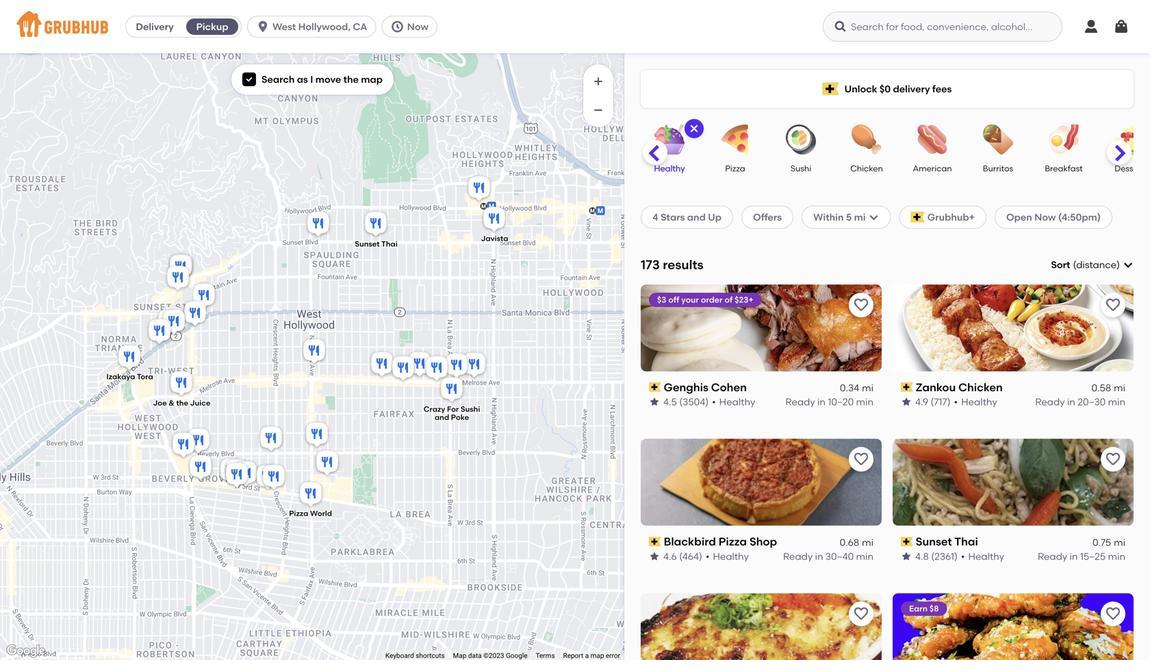 Task type: vqa. For each thing, say whether or not it's contained in the screenshot.
Sunset Thai logo
yes



Task type: locate. For each thing, give the bounding box(es) containing it.
sunset thai
[[916, 535, 978, 549]]

1 horizontal spatial now
[[1035, 211, 1056, 223]]

ready for blackbird pizza shop
[[783, 551, 813, 563]]

up
[[708, 211, 722, 223]]

0 horizontal spatial now
[[407, 21, 429, 33]]

star icon image for sunset thai
[[901, 551, 912, 562]]

electric karma image
[[218, 457, 245, 487]]

star icon image for zankou chicken
[[901, 397, 912, 408]]

kitava image
[[223, 461, 251, 491]]

now right ca
[[407, 21, 429, 33]]

ready left 30–40
[[783, 551, 813, 563]]

svg image inside west hollywood, ca button
[[256, 20, 270, 34]]

$8
[[930, 604, 939, 614]]

california pizza kitchen image
[[466, 174, 493, 204]]

0 horizontal spatial svg image
[[245, 75, 253, 84]]

min for genghis cohen
[[856, 396, 874, 408]]

0 vertical spatial thai
[[381, 239, 398, 249]]

pizza inside map region
[[289, 509, 308, 519]]

sushi down sushi image
[[791, 164, 811, 174]]

zankou
[[916, 381, 956, 394]]

2 subscription pass image from the left
[[901, 383, 913, 392]]

4.8 (2361)
[[915, 551, 958, 563]]

$0
[[880, 83, 891, 95]]

min down 0.58 mi
[[1108, 396, 1126, 408]]

4.9
[[915, 396, 928, 408]]

healthy down blackbird pizza shop
[[713, 551, 749, 563]]

15–25
[[1080, 551, 1106, 563]]

thai inside javista sunset thai
[[381, 239, 398, 249]]

1 horizontal spatial svg image
[[256, 20, 270, 34]]

healthy for genghis cohen
[[719, 396, 755, 408]]

1 vertical spatial grubhub plus flag logo image
[[911, 212, 925, 223]]

subscription pass image
[[649, 537, 661, 547], [901, 537, 913, 547]]

0 vertical spatial map
[[361, 74, 383, 85]]

blackbird pizza shop logo image
[[641, 439, 882, 526]]

0 vertical spatial the
[[343, 74, 359, 85]]

healthy right (2361)
[[968, 551, 1004, 563]]

grubhub plus flag logo image left unlock
[[823, 82, 839, 96]]

subscription pass image left zankou
[[901, 383, 913, 392]]

0 horizontal spatial thai
[[381, 239, 398, 249]]

cohen
[[711, 381, 747, 394]]

star icon image left 4.6 at the bottom of the page
[[649, 551, 660, 562]]

now button
[[382, 16, 443, 38]]

tabla restaurant image
[[260, 463, 288, 493]]

1 vertical spatial pizza
[[289, 509, 308, 519]]

in left "20–30"
[[1067, 396, 1075, 408]]

now right open
[[1035, 211, 1056, 223]]

20–30
[[1078, 396, 1106, 408]]

0.75 mi
[[1093, 537, 1126, 549]]

4.5 (3504)
[[663, 396, 709, 408]]

sushi right for
[[461, 405, 480, 414]]

min for sunset thai
[[1108, 551, 1126, 563]]

the for &
[[176, 399, 188, 408]]

0 horizontal spatial subscription pass image
[[649, 383, 661, 392]]

crazy
[[424, 405, 445, 414]]

mi for genghis cohen
[[862, 382, 874, 394]]

4.5
[[663, 396, 677, 408]]

and left up
[[687, 211, 706, 223]]

a divine h2o image
[[167, 253, 194, 283]]

• down zankou chicken at the bottom right
[[954, 396, 958, 408]]

map
[[361, 74, 383, 85], [591, 652, 604, 660]]

1 vertical spatial chicken
[[959, 381, 1003, 394]]

pizza world
[[289, 509, 332, 519]]

30–40
[[826, 551, 854, 563]]

niko niko sushi logo image
[[641, 594, 882, 661]]

pizza left shop
[[719, 535, 747, 549]]

grubhub plus flag logo image for unlock $0 delivery fees
[[823, 82, 839, 96]]

a
[[585, 652, 589, 660]]

sunset inside javista sunset thai
[[355, 239, 380, 249]]

error
[[606, 652, 620, 660]]

mi right 0.68 on the right
[[862, 537, 874, 549]]

save this restaurant image down 15–25
[[1105, 606, 1121, 623]]

riozonas acai west hollywood image
[[155, 308, 183, 338]]

star icon image
[[649, 397, 660, 408], [901, 397, 912, 408], [649, 551, 660, 562], [901, 551, 912, 562]]

save this restaurant image
[[853, 297, 869, 313], [1105, 297, 1121, 313], [853, 452, 869, 468], [1105, 452, 1121, 468]]

1 vertical spatial and
[[435, 413, 449, 422]]

sunset right zankou chicken image
[[355, 239, 380, 249]]

pickup button
[[184, 16, 241, 38]]

• right (2361)
[[961, 551, 965, 563]]

sushi koo image
[[187, 454, 214, 484]]

javista
[[481, 234, 508, 243]]

min down 0.68 mi
[[856, 551, 874, 563]]

ready for sunset thai
[[1038, 551, 1067, 563]]

0.34 mi
[[840, 382, 874, 394]]

ready left 10–20
[[786, 396, 815, 408]]

• down "genghis cohen"
[[712, 396, 716, 408]]

0 horizontal spatial chicken
[[850, 164, 883, 174]]

• healthy
[[712, 396, 755, 408], [954, 396, 997, 408], [706, 551, 749, 563], [961, 551, 1004, 563]]

0 horizontal spatial map
[[361, 74, 383, 85]]

plus icon image
[[592, 75, 605, 88]]

1 subscription pass image from the left
[[649, 537, 661, 547]]

genghis cohen logo image
[[641, 285, 882, 372]]

in left 10–20
[[817, 396, 826, 408]]

now
[[407, 21, 429, 33], [1035, 211, 1056, 223]]

0 horizontal spatial grubhub plus flag logo image
[[823, 82, 839, 96]]

grubhub plus flag logo image
[[823, 82, 839, 96], [911, 212, 925, 223]]

1 horizontal spatial thai
[[955, 535, 978, 549]]

niko niko sushi image
[[190, 282, 218, 312]]

• healthy for pizza
[[706, 551, 749, 563]]

ready in 10–20 min
[[786, 396, 874, 408]]

save this restaurant image left earn
[[853, 606, 869, 623]]

map right a
[[591, 652, 604, 660]]

breakfast
[[1045, 164, 1083, 174]]

subscription pass image
[[649, 383, 661, 392], [901, 383, 913, 392]]

pizza world image
[[297, 480, 325, 510]]

izakaya tora image
[[116, 343, 143, 373]]

4.6
[[663, 551, 677, 563]]

and left poke
[[435, 413, 449, 422]]

1 horizontal spatial subscription pass image
[[901, 383, 913, 392]]

sushi inside izakaya tora joe & the juice crazy for sushi and poke
[[461, 405, 480, 414]]

0 horizontal spatial save this restaurant image
[[853, 606, 869, 623]]

subscription pass image left blackbird
[[649, 537, 661, 547]]

the right the &
[[176, 399, 188, 408]]

mi right 0.58
[[1114, 382, 1126, 394]]

boba time image
[[232, 460, 259, 490]]

0.58
[[1092, 382, 1111, 394]]

keyboard shortcuts
[[385, 652, 445, 660]]

subscription pass image for blackbird pizza shop
[[649, 537, 661, 547]]

order
[[701, 295, 723, 305]]

delivery
[[136, 21, 174, 33]]

pizza image
[[711, 125, 759, 155]]

anarkali indian restaurant image
[[443, 352, 470, 382]]

1 vertical spatial sushi
[[461, 405, 480, 414]]

1 subscription pass image from the left
[[649, 383, 661, 392]]

star icon image left 4.5
[[649, 397, 660, 408]]

joe & the juice image
[[168, 369, 195, 399]]

subscription pass image for genghis cohen
[[649, 383, 661, 392]]

0 horizontal spatial subscription pass image
[[649, 537, 661, 547]]

min down 0.75 mi
[[1108, 551, 1126, 563]]

healthy down zankou chicken at the bottom right
[[961, 396, 997, 408]]

1 vertical spatial now
[[1035, 211, 1056, 223]]

in left 15–25
[[1070, 551, 1078, 563]]

healthy down cohen
[[719, 396, 755, 408]]

svg image
[[1083, 18, 1099, 35], [256, 20, 270, 34], [245, 75, 253, 84]]

sunset up 4.8 (2361)
[[916, 535, 952, 549]]

genghis cohen image
[[301, 337, 328, 367]]

star icon image left 4.8
[[901, 551, 912, 562]]

0 vertical spatial and
[[687, 211, 706, 223]]

in for blackbird pizza shop
[[815, 551, 823, 563]]

juice
[[190, 399, 210, 408]]

chicken down chicken image
[[850, 164, 883, 174]]

2 vertical spatial pizza
[[719, 535, 747, 549]]

•
[[712, 396, 716, 408], [954, 396, 958, 408], [706, 551, 710, 563], [961, 551, 965, 563]]

grubhub plus flag logo image for grubhub+
[[911, 212, 925, 223]]

2 subscription pass image from the left
[[901, 537, 913, 547]]

0 vertical spatial grubhub plus flag logo image
[[823, 82, 839, 96]]

the right move
[[343, 74, 359, 85]]

blackbird
[[664, 535, 716, 549]]

mi
[[854, 211, 866, 223], [862, 382, 874, 394], [1114, 382, 1126, 394], [862, 537, 874, 549], [1114, 537, 1126, 549]]

rawberri image
[[160, 308, 188, 338]]

the inside izakaya tora joe & the juice crazy for sushi and poke
[[176, 399, 188, 408]]

1 horizontal spatial sunset
[[916, 535, 952, 549]]

healthy for zankou chicken
[[961, 396, 997, 408]]

healthy
[[654, 164, 685, 174], [719, 396, 755, 408], [961, 396, 997, 408], [713, 551, 749, 563], [968, 551, 1004, 563]]

now inside button
[[407, 21, 429, 33]]

in left 30–40
[[815, 551, 823, 563]]

mi for sunset thai
[[1114, 537, 1126, 549]]

javista sunset thai
[[355, 234, 508, 249]]

1 vertical spatial map
[[591, 652, 604, 660]]

open now (4:50pm)
[[1006, 211, 1101, 223]]

1 horizontal spatial subscription pass image
[[901, 537, 913, 547]]

svg image
[[1113, 18, 1130, 35], [391, 20, 404, 34], [834, 20, 848, 34], [689, 123, 700, 134], [868, 212, 879, 223], [1123, 260, 1134, 271]]

sushi
[[791, 164, 811, 174], [461, 405, 480, 414]]

map region
[[0, 0, 796, 661]]

0 vertical spatial pizza
[[725, 164, 745, 174]]

• for thai
[[961, 551, 965, 563]]

1 horizontal spatial grubhub plus flag logo image
[[911, 212, 925, 223]]

$3
[[657, 295, 666, 305]]

1 vertical spatial thai
[[955, 535, 978, 549]]

save this restaurant image
[[853, 606, 869, 623], [1105, 606, 1121, 623]]

distance
[[1076, 259, 1117, 271]]

report a map error
[[563, 652, 620, 660]]

Search for food, convenience, alcohol... search field
[[823, 12, 1063, 42]]

• healthy down zankou chicken at the bottom right
[[954, 396, 997, 408]]

• right (464)
[[706, 551, 710, 563]]

0 horizontal spatial and
[[435, 413, 449, 422]]

• healthy down blackbird pizza shop
[[706, 551, 749, 563]]

ruam mitr image
[[423, 354, 450, 384]]

1 horizontal spatial sushi
[[791, 164, 811, 174]]

min down '0.34 mi'
[[856, 396, 874, 408]]

min for blackbird pizza shop
[[856, 551, 874, 563]]

terms
[[536, 652, 555, 660]]

blackbird pizza shop image
[[368, 350, 396, 380]]

)
[[1117, 259, 1120, 271]]

sushi image
[[777, 125, 825, 155]]

sort ( distance )
[[1051, 259, 1120, 271]]

healthy for blackbird pizza shop
[[713, 551, 749, 563]]

0 horizontal spatial sunset
[[355, 239, 380, 249]]

none field containing sort
[[1051, 258, 1134, 272]]

dessert
[[1115, 164, 1145, 174]]

• healthy right (2361)
[[961, 551, 1004, 563]]

chicken image
[[843, 125, 891, 155]]

west hollywood, ca
[[273, 21, 367, 33]]

173
[[641, 257, 660, 273]]

grubhub+
[[928, 211, 975, 223]]

1 horizontal spatial map
[[591, 652, 604, 660]]

map
[[453, 652, 467, 660]]

ready left 15–25
[[1038, 551, 1067, 563]]

tora
[[137, 372, 153, 382]]

zankou chicken image
[[305, 210, 332, 240]]

pizza down pizza image
[[725, 164, 745, 174]]

svg image inside now button
[[391, 20, 404, 34]]

1 horizontal spatial the
[[343, 74, 359, 85]]

mi right 5
[[854, 211, 866, 223]]

subscription pass image for sunset thai
[[901, 537, 913, 547]]

0.34
[[840, 382, 859, 394]]

None field
[[1051, 258, 1134, 272]]

shop
[[750, 535, 777, 549]]

the
[[343, 74, 359, 85], [176, 399, 188, 408]]

main navigation navigation
[[0, 0, 1150, 53]]

zankou chicken
[[916, 381, 1003, 394]]

unlock $0 delivery fees
[[845, 83, 952, 95]]

ready in 15–25 min
[[1038, 551, 1126, 563]]

healthy image
[[646, 125, 694, 155]]

ready left "20–30"
[[1035, 396, 1065, 408]]

1 horizontal spatial chicken
[[959, 381, 1003, 394]]

save this restaurant button
[[849, 293, 874, 318], [1101, 293, 1126, 318], [849, 448, 874, 472], [1101, 448, 1126, 472], [849, 602, 874, 627], [1101, 602, 1126, 627]]

subscription pass image left genghis
[[649, 383, 661, 392]]

map right move
[[361, 74, 383, 85]]

ready for genghis cohen
[[786, 396, 815, 408]]

healthy down healthy image
[[654, 164, 685, 174]]

ready in 30–40 min
[[783, 551, 874, 563]]

your
[[681, 295, 699, 305]]

subscription pass image left sunset thai
[[901, 537, 913, 547]]

pizza
[[725, 164, 745, 174], [289, 509, 308, 519], [719, 535, 747, 549]]

0 vertical spatial now
[[407, 21, 429, 33]]

pizza left world
[[289, 509, 308, 519]]

mi right 0.34
[[862, 382, 874, 394]]

star icon image left 4.9
[[901, 397, 912, 408]]

zankou chicken logo image
[[893, 285, 1134, 372]]

grubhub plus flag logo image left "grubhub+"
[[911, 212, 925, 223]]

5
[[846, 211, 852, 223]]

minus icon image
[[592, 103, 605, 117]]

chicken right zankou
[[959, 381, 1003, 394]]

0 horizontal spatial the
[[176, 399, 188, 408]]

min
[[856, 396, 874, 408], [1108, 396, 1126, 408], [856, 551, 874, 563], [1108, 551, 1126, 563]]

1 vertical spatial sunset
[[916, 535, 952, 549]]

genghis cohen
[[664, 381, 747, 394]]

mi right 0.75
[[1114, 537, 1126, 549]]

healthy for sunset thai
[[968, 551, 1004, 563]]

and inside izakaya tora joe & the juice crazy for sushi and poke
[[435, 413, 449, 422]]

genghis
[[664, 381, 708, 394]]

svg image inside field
[[1123, 260, 1134, 271]]

1 vertical spatial the
[[176, 399, 188, 408]]

naturewell 2 image
[[406, 350, 433, 380]]

0 horizontal spatial sushi
[[461, 405, 480, 414]]

1 horizontal spatial save this restaurant image
[[1105, 606, 1121, 623]]

mi for zankou chicken
[[1114, 382, 1126, 394]]

10–20
[[828, 396, 854, 408]]

as
[[297, 74, 308, 85]]

0 vertical spatial sunset
[[355, 239, 380, 249]]

2 save this restaurant image from the left
[[1105, 606, 1121, 623]]

google
[[506, 652, 528, 660]]

• healthy down cohen
[[712, 396, 755, 408]]



Task type: describe. For each thing, give the bounding box(es) containing it.
dessert image
[[1106, 125, 1150, 155]]

0.68
[[840, 537, 859, 549]]

poke bar image
[[168, 252, 195, 282]]

within
[[813, 211, 844, 223]]

subway® image
[[303, 421, 331, 451]]

al layali restaurant image
[[181, 300, 209, 330]]

• for pizza
[[706, 551, 710, 563]]

in for genghis cohen
[[817, 396, 826, 408]]

ready for zankou chicken
[[1035, 396, 1065, 408]]

results
[[663, 257, 704, 273]]

earn
[[909, 604, 928, 614]]

0 vertical spatial sushi
[[791, 164, 811, 174]]

pizza for pizza world
[[289, 509, 308, 519]]

svg image for west hollywood, ca
[[256, 20, 270, 34]]

offers
[[753, 211, 782, 223]]

american image
[[908, 125, 956, 155]]

unlock
[[845, 83, 877, 95]]

keyboard
[[385, 652, 414, 660]]

1 horizontal spatial and
[[687, 211, 706, 223]]

the for move
[[343, 74, 359, 85]]

within 5 mi
[[813, 211, 866, 223]]

• healthy for chicken
[[954, 396, 997, 408]]

google image
[[3, 643, 49, 661]]

corner bakery image
[[185, 427, 212, 457]]

• healthy for cohen
[[712, 396, 755, 408]]

sunset thai logo image
[[893, 439, 1134, 526]]

4.9 (717)
[[915, 396, 951, 408]]

fees
[[932, 83, 952, 95]]

0.75
[[1093, 537, 1111, 549]]

pizza for pizza
[[725, 164, 745, 174]]

(
[[1073, 259, 1076, 271]]

0.68 mi
[[840, 537, 874, 549]]

1 save this restaurant image from the left
[[853, 606, 869, 623]]

ready in 20–30 min
[[1035, 396, 1126, 408]]

0 vertical spatial chicken
[[850, 164, 883, 174]]

in for zankou chicken
[[1067, 396, 1075, 408]]

4.6 (464)
[[663, 551, 702, 563]]

burritos
[[983, 164, 1013, 174]]

(2361)
[[931, 551, 958, 563]]

173 results
[[641, 257, 704, 273]]

star icon image for genghis cohen
[[649, 397, 660, 408]]

keyboard shortcuts button
[[385, 651, 445, 661]]

crazy for sushi and poke image
[[438, 376, 466, 406]]

©2023
[[483, 652, 504, 660]]

save this restaurant image for sunset thai
[[1105, 452, 1121, 468]]

sweetgreen image
[[164, 264, 192, 294]]

save this restaurant button for the blackbird pizza shop logo
[[849, 448, 874, 472]]

hollywood,
[[298, 21, 351, 33]]

izakaya tora joe & the juice crazy for sushi and poke
[[106, 372, 480, 422]]

in for sunset thai
[[1070, 551, 1078, 563]]

map data ©2023 google
[[453, 652, 528, 660]]

ca
[[353, 21, 367, 33]]

open
[[1006, 211, 1032, 223]]

delivery button
[[126, 16, 184, 38]]

save this restaurant button for the sunset thai logo on the right bottom of page
[[1101, 448, 1126, 472]]

javista image
[[481, 205, 508, 235]]

search
[[262, 74, 295, 85]]

açaí­, por favor image
[[254, 463, 281, 493]]

moonbowls (healthy korean bowls - 3rd st.) image
[[223, 458, 251, 488]]

$3 off your order of $23+
[[657, 295, 754, 305]]

made in havana image
[[257, 425, 285, 455]]

american
[[913, 164, 952, 174]]

calif chicken cafe - hollywood image
[[461, 351, 488, 381]]

data
[[468, 652, 482, 660]]

joe
[[153, 399, 167, 408]]

la piazza image
[[314, 449, 341, 479]]

burritos image
[[974, 125, 1022, 155]]

world
[[310, 509, 332, 519]]

min for zankou chicken
[[1108, 396, 1126, 408]]

save this restaurant button for niko niko sushi logo
[[849, 602, 874, 627]]

2 horizontal spatial svg image
[[1083, 18, 1099, 35]]

love baked wings image
[[390, 354, 417, 384]]

love baked wings logo image
[[893, 594, 1134, 661]]

search as i move the map
[[262, 74, 383, 85]]

off
[[668, 295, 679, 305]]

svg image for search as i move the map
[[245, 75, 253, 84]]

body energy club - west hollywood image
[[159, 305, 186, 335]]

&
[[169, 399, 174, 408]]

star icon image for blackbird pizza shop
[[649, 551, 660, 562]]

subscription pass image for zankou chicken
[[901, 383, 913, 392]]

terms link
[[536, 652, 555, 660]]

(717)
[[931, 396, 951, 408]]

• healthy for thai
[[961, 551, 1004, 563]]

poke
[[451, 413, 469, 422]]

west
[[273, 21, 296, 33]]

save this restaurant button for zankou chicken logo
[[1101, 293, 1126, 318]]

move
[[315, 74, 341, 85]]

4.8
[[915, 551, 929, 563]]

breakfast image
[[1040, 125, 1088, 155]]

• for cohen
[[712, 396, 716, 408]]

delivery
[[893, 83, 930, 95]]

4
[[652, 211, 658, 223]]

save this restaurant image for zankou chicken
[[1105, 297, 1121, 313]]

i
[[310, 74, 313, 85]]

mi for blackbird pizza shop
[[862, 537, 874, 549]]

(3504)
[[679, 396, 709, 408]]

oakberry acai bowls & smoothies i beverly center image
[[170, 431, 197, 461]]

pressed retail image
[[146, 317, 173, 347]]

sort
[[1051, 259, 1070, 271]]

west hollywood, ca button
[[247, 16, 382, 38]]

earn $8
[[909, 604, 939, 614]]

for
[[447, 405, 459, 414]]

0.58 mi
[[1092, 382, 1126, 394]]

save this restaurant image for blackbird pizza shop
[[853, 452, 869, 468]]

shortcuts
[[416, 652, 445, 660]]

(464)
[[679, 551, 702, 563]]

stars
[[661, 211, 685, 223]]

4 stars and up
[[652, 211, 722, 223]]

report
[[563, 652, 583, 660]]

izakaya
[[106, 372, 135, 382]]

$23+
[[735, 295, 754, 305]]

• for chicken
[[954, 396, 958, 408]]

sunset thai image
[[362, 210, 390, 240]]



